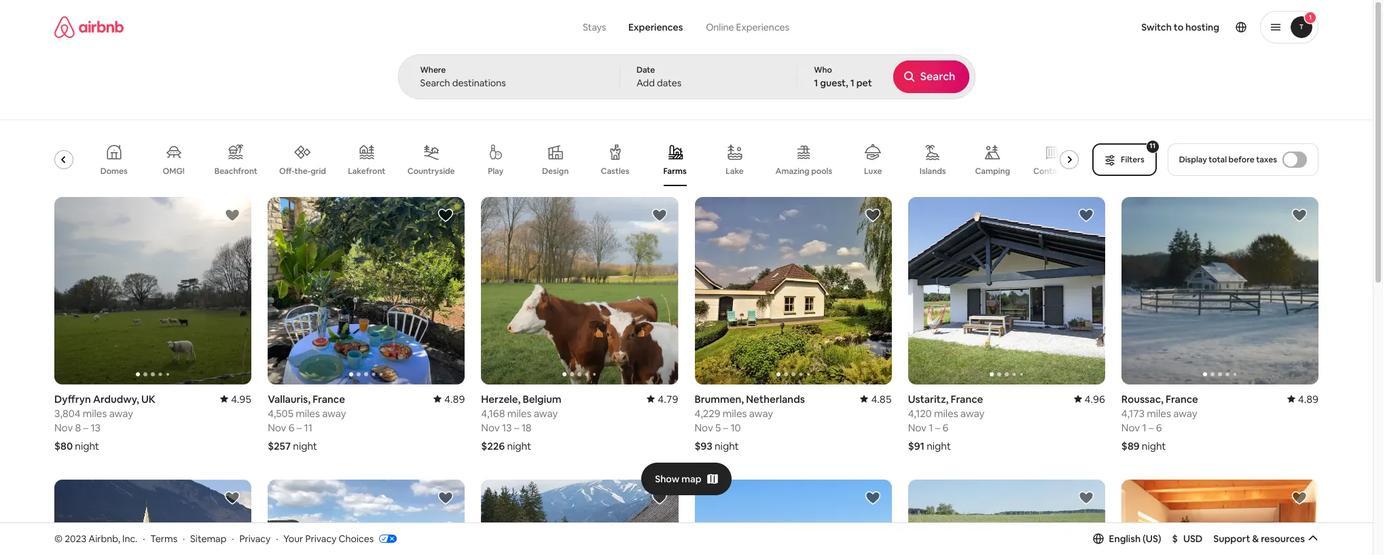 Task type: locate. For each thing, give the bounding box(es) containing it.
sitemap link
[[190, 533, 227, 545]]

add to wishlist: dyffryn ardudwy, uk image
[[224, 207, 241, 224]]

amazing left views
[[16, 166, 50, 177]]

miles up 10
[[723, 407, 747, 420]]

miles up 18 at the left of page
[[508, 407, 532, 420]]

(us)
[[1143, 533, 1162, 545]]

add
[[637, 77, 655, 89]]

nov inside roussac, france 4,173 miles away nov 1 – 6 $89 night
[[1122, 421, 1141, 434]]

away for 4,120 miles away
[[961, 407, 985, 420]]

6 night from the left
[[1142, 440, 1167, 452]]

nov
[[54, 421, 73, 434], [695, 421, 714, 434], [268, 421, 286, 434], [481, 421, 500, 434], [909, 421, 927, 434], [1122, 421, 1141, 434]]

1 horizontal spatial 4.89 out of 5 average rating image
[[1288, 393, 1319, 406]]

miles down ustaritz,
[[935, 407, 959, 420]]

1 horizontal spatial france
[[951, 393, 984, 406]]

countryside
[[408, 166, 455, 177]]

5 – from the left
[[936, 421, 941, 434]]

france inside "ustaritz, france 4,120 miles away nov 1 – 6 $91 night"
[[951, 393, 984, 406]]

4,229
[[695, 407, 721, 420]]

nov down 4,173
[[1122, 421, 1141, 434]]

design
[[542, 166, 569, 177]]

4.79 out of 5 average rating image
[[647, 393, 679, 406]]

add to wishlist: ustaritz, france image
[[1079, 207, 1095, 224]]

castles
[[601, 166, 630, 177]]

2 6 from the left
[[943, 421, 949, 434]]

13 right 8
[[91, 421, 101, 434]]

experiences up date
[[629, 21, 683, 33]]

0 horizontal spatial 13
[[91, 421, 101, 434]]

1 4.89 from the left
[[445, 393, 465, 406]]

2 nov from the left
[[695, 421, 714, 434]]

france right ustaritz,
[[951, 393, 984, 406]]

away inside vallauris, france 4,505 miles away nov 6 – 11 $257 night
[[322, 407, 346, 420]]

– down roussac,
[[1149, 421, 1154, 434]]

3 miles from the left
[[296, 407, 320, 420]]

0 horizontal spatial 4.89
[[445, 393, 465, 406]]

miles for 4,120 miles away
[[935, 407, 959, 420]]

camping
[[976, 166, 1011, 177]]

4.95 out of 5 average rating image
[[220, 393, 252, 406]]

4 away from the left
[[534, 407, 558, 420]]

miles inside vallauris, france 4,505 miles away nov 6 – 11 $257 night
[[296, 407, 320, 420]]

0 horizontal spatial france
[[313, 393, 345, 406]]

1 horizontal spatial 6
[[943, 421, 949, 434]]

– inside "ustaritz, france 4,120 miles away nov 1 – 6 $91 night"
[[936, 421, 941, 434]]

1 inside "ustaritz, france 4,120 miles away nov 1 – 6 $91 night"
[[929, 421, 934, 434]]

1 6 from the left
[[289, 421, 295, 434]]

6 nov from the left
[[1122, 421, 1141, 434]]

switch to hosting
[[1142, 21, 1220, 33]]

night inside vallauris, france 4,505 miles away nov 6 – 11 $257 night
[[293, 440, 317, 452]]

– down ustaritz,
[[936, 421, 941, 434]]

2 horizontal spatial france
[[1166, 393, 1199, 406]]

6 down ustaritz,
[[943, 421, 949, 434]]

3 france from the left
[[1166, 393, 1199, 406]]

1 inside roussac, france 4,173 miles away nov 1 – 6 $89 night
[[1143, 421, 1147, 434]]

· left privacy link
[[232, 533, 234, 545]]

3 6 from the left
[[1157, 421, 1163, 434]]

nov left 8
[[54, 421, 73, 434]]

5 away from the left
[[961, 407, 985, 420]]

2 4.89 from the left
[[1299, 393, 1319, 406]]

2 – from the left
[[724, 421, 729, 434]]

4.89
[[445, 393, 465, 406], [1299, 393, 1319, 406]]

away inside the brummen, netherlands 4,229 miles away nov 5 – 10 $93 night
[[750, 407, 774, 420]]

night for brummen, netherlands 4,229 miles away nov 5 – 10 $93 night
[[715, 440, 739, 452]]

miles for 4,505 miles away
[[296, 407, 320, 420]]

away right '4,120'
[[961, 407, 985, 420]]

2 night from the left
[[715, 440, 739, 452]]

4 night from the left
[[507, 440, 532, 452]]

night down 8
[[75, 440, 99, 452]]

privacy link
[[240, 533, 271, 545]]

night right $91
[[927, 440, 951, 452]]

miles up "11"
[[296, 407, 320, 420]]

your
[[284, 533, 303, 545]]

5 night from the left
[[927, 440, 951, 452]]

6 inside roussac, france 4,173 miles away nov 1 – 6 $89 night
[[1157, 421, 1163, 434]]

miles inside herzele, belgium 4,168 miles away nov 13 – 18 $226 night
[[508, 407, 532, 420]]

1 horizontal spatial 13
[[502, 421, 512, 434]]

english (us) button
[[1093, 533, 1162, 545]]

add to wishlist: thalheim an der thur, switzerland image
[[865, 490, 881, 506]]

11
[[304, 421, 313, 434]]

farms
[[664, 166, 687, 177]]

display total before taxes
[[1180, 154, 1278, 165]]

– inside vallauris, france 4,505 miles away nov 6 – 11 $257 night
[[297, 421, 302, 434]]

4 – from the left
[[514, 421, 520, 434]]

1 horizontal spatial experiences
[[737, 21, 790, 33]]

away down belgium
[[534, 407, 558, 420]]

13 left 18 at the left of page
[[502, 421, 512, 434]]

france inside roussac, france 4,173 miles away nov 1 – 6 $89 night
[[1166, 393, 1199, 406]]

4.89 out of 5 average rating image for roussac, france 4,173 miles away nov 1 – 6 $89 night
[[1288, 393, 1319, 406]]

2 13 from the left
[[502, 421, 512, 434]]

4.96
[[1085, 393, 1106, 406]]

– left "11"
[[297, 421, 302, 434]]

2 away from the left
[[750, 407, 774, 420]]

miles inside roussac, france 4,173 miles away nov 1 – 6 $89 night
[[1147, 407, 1172, 420]]

night down 5 at bottom
[[715, 440, 739, 452]]

privacy
[[240, 533, 271, 545], [305, 533, 337, 545]]

0 horizontal spatial amazing
[[16, 166, 50, 177]]

· left your
[[276, 533, 278, 545]]

4,120
[[909, 407, 932, 420]]

the-
[[295, 166, 311, 177]]

1 france from the left
[[313, 393, 345, 406]]

away right 4,173
[[1174, 407, 1198, 420]]

night for roussac, france 4,173 miles away nov 1 – 6 $89 night
[[1142, 440, 1167, 452]]

0 horizontal spatial privacy
[[240, 533, 271, 545]]

miles down ardudwy,
[[83, 407, 107, 420]]

· right inc.
[[143, 533, 145, 545]]

1 horizontal spatial 4.89
[[1299, 393, 1319, 406]]

add to wishlist: venthône, switzerland image
[[224, 490, 241, 506]]

night inside the brummen, netherlands 4,229 miles away nov 5 – 10 $93 night
[[715, 440, 739, 452]]

6 away from the left
[[1174, 407, 1198, 420]]

$93
[[695, 440, 713, 452]]

privacy left your
[[240, 533, 271, 545]]

Where field
[[420, 77, 598, 89]]

none search field containing stays
[[398, 0, 976, 99]]

nov down '4,120'
[[909, 421, 927, 434]]

0 horizontal spatial 6
[[289, 421, 295, 434]]

6 for 4,120 miles away
[[943, 421, 949, 434]]

privacy right your
[[305, 533, 337, 545]]

6 inside "ustaritz, france 4,120 miles away nov 1 – 6 $91 night"
[[943, 421, 949, 434]]

experiences button
[[618, 14, 694, 41]]

filters
[[1122, 154, 1145, 165]]

– inside roussac, france 4,173 miles away nov 1 – 6 $89 night
[[1149, 421, 1154, 434]]

night down 18 at the left of page
[[507, 440, 532, 452]]

night inside roussac, france 4,173 miles away nov 1 – 6 $89 night
[[1142, 440, 1167, 452]]

france right vallauris,
[[313, 393, 345, 406]]

6 – from the left
[[1149, 421, 1154, 434]]

– right 8
[[83, 421, 88, 434]]

nov inside herzele, belgium 4,168 miles away nov 13 – 18 $226 night
[[481, 421, 500, 434]]

display
[[1180, 154, 1208, 165]]

total
[[1209, 154, 1228, 165]]

1
[[1310, 13, 1313, 22], [814, 77, 819, 89], [851, 77, 855, 89], [929, 421, 934, 434], [1143, 421, 1147, 434]]

6 down roussac,
[[1157, 421, 1163, 434]]

– right 5 at bottom
[[724, 421, 729, 434]]

france for vallauris, france
[[313, 393, 345, 406]]

brummen, netherlands 4,229 miles away nov 5 – 10 $93 night
[[695, 393, 805, 452]]

1 horizontal spatial amazing
[[776, 166, 810, 177]]

5 miles from the left
[[935, 407, 959, 420]]

vallauris,
[[268, 393, 311, 406]]

2023
[[65, 533, 86, 545]]

ustaritz, france 4,120 miles away nov 1 – 6 $91 night
[[909, 393, 985, 452]]

night for vallauris, france 4,505 miles away nov 6 – 11 $257 night
[[293, 440, 317, 452]]

2 miles from the left
[[723, 407, 747, 420]]

1 experiences from the left
[[629, 21, 683, 33]]

2 france from the left
[[951, 393, 984, 406]]

13 inside herzele, belgium 4,168 miles away nov 13 – 18 $226 night
[[502, 421, 512, 434]]

who
[[814, 65, 833, 75]]

1 13 from the left
[[91, 421, 101, 434]]

4.85
[[872, 393, 892, 406]]

away right the 4,505
[[322, 407, 346, 420]]

4.89 out of 5 average rating image
[[434, 393, 465, 406], [1288, 393, 1319, 406]]

6
[[289, 421, 295, 434], [943, 421, 949, 434], [1157, 421, 1163, 434]]

who 1 guest, 1 pet
[[814, 65, 873, 89]]

away inside "ustaritz, france 4,120 miles away nov 1 – 6 $91 night"
[[961, 407, 985, 420]]

map
[[682, 473, 702, 485]]

1 nov from the left
[[54, 421, 73, 434]]

3 night from the left
[[293, 440, 317, 452]]

nov inside the brummen, netherlands 4,229 miles away nov 5 – 10 $93 night
[[695, 421, 714, 434]]

4 miles from the left
[[508, 407, 532, 420]]

ardudwy,
[[93, 393, 139, 406]]

miles inside the brummen, netherlands 4,229 miles away nov 5 – 10 $93 night
[[723, 407, 747, 420]]

1 away from the left
[[109, 407, 133, 420]]

france right roussac,
[[1166, 393, 1199, 406]]

your privacy choices link
[[284, 533, 397, 546]]

miles
[[83, 407, 107, 420], [723, 407, 747, 420], [296, 407, 320, 420], [508, 407, 532, 420], [935, 407, 959, 420], [1147, 407, 1172, 420]]

night inside "ustaritz, france 4,120 miles away nov 1 – 6 $91 night"
[[927, 440, 951, 452]]

5 nov from the left
[[909, 421, 927, 434]]

night inside herzele, belgium 4,168 miles away nov 13 – 18 $226 night
[[507, 440, 532, 452]]

0 horizontal spatial experiences
[[629, 21, 683, 33]]

5
[[716, 421, 721, 434]]

experiences right online
[[737, 21, 790, 33]]

amazing
[[16, 166, 50, 177], [776, 166, 810, 177]]

stays button
[[572, 14, 618, 41]]

amazing left pools
[[776, 166, 810, 177]]

nov down the 4,505
[[268, 421, 286, 434]]

nov for 4,229 miles away
[[695, 421, 714, 434]]

amazing for amazing pools
[[776, 166, 810, 177]]

None search field
[[398, 0, 976, 99]]

– for 4,168 miles away
[[514, 421, 520, 434]]

away for 4,505 miles away
[[322, 407, 346, 420]]

$89
[[1122, 440, 1140, 452]]

add to wishlist: brummen, netherlands image
[[865, 207, 881, 224]]

profile element
[[814, 0, 1319, 54]]

herzele,
[[481, 393, 521, 406]]

nov inside vallauris, france 4,505 miles away nov 6 – 11 $257 night
[[268, 421, 286, 434]]

support & resources
[[1214, 533, 1306, 545]]

away down the netherlands on the right
[[750, 407, 774, 420]]

1 4.89 out of 5 average rating image from the left
[[434, 393, 465, 406]]

3 nov from the left
[[268, 421, 286, 434]]

2 4.89 out of 5 average rating image from the left
[[1288, 393, 1319, 406]]

what can we help you find? tab list
[[572, 14, 694, 41]]

1 privacy from the left
[[240, 533, 271, 545]]

nov left 5 at bottom
[[695, 421, 714, 434]]

3 – from the left
[[297, 421, 302, 434]]

– inside herzele, belgium 4,168 miles away nov 13 – 18 $226 night
[[514, 421, 520, 434]]

1 – from the left
[[83, 421, 88, 434]]

1 miles from the left
[[83, 407, 107, 420]]

13
[[91, 421, 101, 434], [502, 421, 512, 434]]

6 left "11"
[[289, 421, 295, 434]]

· right 'terms'
[[183, 533, 185, 545]]

4,505
[[268, 407, 294, 420]]

nov inside "ustaritz, france 4,120 miles away nov 1 – 6 $91 night"
[[909, 421, 927, 434]]

1 night from the left
[[75, 440, 99, 452]]

2 horizontal spatial 6
[[1157, 421, 1163, 434]]

4.95
[[231, 393, 252, 406]]

4 nov from the left
[[481, 421, 500, 434]]

– left 18 at the left of page
[[514, 421, 520, 434]]

views
[[51, 166, 73, 177]]

away inside dyffryn ardudwy, uk 3,804 miles away nov 8 – 13 $80 night
[[109, 407, 133, 420]]

3 away from the left
[[322, 407, 346, 420]]

night right '$89'
[[1142, 440, 1167, 452]]

nov down 4,168
[[481, 421, 500, 434]]

away inside herzele, belgium 4,168 miles away nov 13 – 18 $226 night
[[534, 407, 558, 420]]

6 miles from the left
[[1147, 407, 1172, 420]]

france for ustaritz, france
[[951, 393, 984, 406]]

away down ardudwy,
[[109, 407, 133, 420]]

show
[[655, 473, 680, 485]]

vallauris, france 4,505 miles away nov 6 – 11 $257 night
[[268, 393, 346, 452]]

english
[[1110, 533, 1141, 545]]

1 horizontal spatial privacy
[[305, 533, 337, 545]]

experiences tab panel
[[398, 54, 976, 99]]

nov for 4,505 miles away
[[268, 421, 286, 434]]

group
[[16, 133, 1085, 186], [54, 197, 252, 384], [268, 197, 465, 384], [481, 197, 679, 384], [695, 197, 892, 384], [909, 197, 1106, 384], [1122, 197, 1319, 384], [54, 480, 252, 555], [268, 480, 465, 555], [481, 480, 679, 555], [695, 480, 892, 555], [909, 480, 1106, 555], [1122, 480, 1319, 555]]

support
[[1214, 533, 1251, 545]]

– inside the brummen, netherlands 4,229 miles away nov 5 – 10 $93 night
[[724, 421, 729, 434]]

belgium
[[523, 393, 562, 406]]

0 horizontal spatial 4.89 out of 5 average rating image
[[434, 393, 465, 406]]

add to wishlist: neuffen, germany image
[[438, 490, 454, 506]]

away
[[109, 407, 133, 420], [750, 407, 774, 420], [322, 407, 346, 420], [534, 407, 558, 420], [961, 407, 985, 420], [1174, 407, 1198, 420]]

away inside roussac, france 4,173 miles away nov 1 – 6 $89 night
[[1174, 407, 1198, 420]]

add to wishlist: zmöllach, austria image
[[652, 490, 668, 506]]

inc.
[[122, 533, 138, 545]]

brummen,
[[695, 393, 744, 406]]

where
[[420, 65, 446, 75]]

nov inside dyffryn ardudwy, uk 3,804 miles away nov 8 – 13 $80 night
[[54, 421, 73, 434]]

france inside vallauris, france 4,505 miles away nov 6 – 11 $257 night
[[313, 393, 345, 406]]

support & resources button
[[1214, 533, 1319, 545]]

$226
[[481, 440, 505, 452]]

miles inside "ustaritz, france 4,120 miles away nov 1 – 6 $91 night"
[[935, 407, 959, 420]]

switch
[[1142, 21, 1172, 33]]

night down "11"
[[293, 440, 317, 452]]

miles down roussac,
[[1147, 407, 1172, 420]]



Task type: describe. For each thing, give the bounding box(es) containing it.
usd
[[1184, 533, 1203, 545]]

dyffryn
[[54, 393, 91, 406]]

night for ustaritz, france 4,120 miles away nov 1 – 6 $91 night
[[927, 440, 951, 452]]

pools
[[812, 166, 833, 177]]

©
[[54, 533, 63, 545]]

away for 4,229 miles away
[[750, 407, 774, 420]]

online
[[706, 21, 734, 33]]

off-
[[279, 166, 295, 177]]

english (us)
[[1110, 533, 1162, 545]]

13 inside dyffryn ardudwy, uk 3,804 miles away nov 8 – 13 $80 night
[[91, 421, 101, 434]]

before
[[1229, 154, 1255, 165]]

roussac,
[[1122, 393, 1164, 406]]

nov for 4,173 miles away
[[1122, 421, 1141, 434]]

netherlands
[[747, 393, 805, 406]]

10
[[731, 421, 741, 434]]

herzele, belgium 4,168 miles away nov 13 – 18 $226 night
[[481, 393, 562, 452]]

containers
[[1034, 166, 1076, 177]]

terms · sitemap · privacy
[[150, 533, 271, 545]]

4.85 out of 5 average rating image
[[861, 393, 892, 406]]

lake
[[726, 166, 744, 177]]

domes
[[100, 166, 128, 177]]

18
[[522, 421, 532, 434]]

add to wishlist: kitzingen, germany image
[[1292, 490, 1308, 506]]

date
[[637, 65, 655, 75]]

luxe
[[865, 166, 883, 177]]

1 · from the left
[[143, 533, 145, 545]]

to
[[1174, 21, 1184, 33]]

lakefront
[[348, 166, 386, 177]]

add to wishlist: vallauris, france image
[[438, 207, 454, 224]]

– for 4,120 miles away
[[936, 421, 941, 434]]

roussac, france 4,173 miles away nov 1 – 6 $89 night
[[1122, 393, 1199, 452]]

amazing pools
[[776, 166, 833, 177]]

taxes
[[1257, 154, 1278, 165]]

miles for 4,229 miles away
[[723, 407, 747, 420]]

display total before taxes button
[[1168, 143, 1319, 176]]

switch to hosting link
[[1134, 13, 1228, 41]]

ustaritz,
[[909, 393, 949, 406]]

off-the-grid
[[279, 166, 326, 177]]

online experiences link
[[694, 14, 802, 41]]

2 privacy from the left
[[305, 533, 337, 545]]

miles inside dyffryn ardudwy, uk 3,804 miles away nov 8 – 13 $80 night
[[83, 407, 107, 420]]

your privacy choices
[[284, 533, 374, 545]]

$ usd
[[1173, 533, 1203, 545]]

miles for 4,168 miles away
[[508, 407, 532, 420]]

experiences inside button
[[629, 21, 683, 33]]

4,173
[[1122, 407, 1145, 420]]

online experiences
[[706, 21, 790, 33]]

terms link
[[150, 533, 177, 545]]

6 for 4,173 miles away
[[1157, 421, 1163, 434]]

nov for 4,168 miles away
[[481, 421, 500, 434]]

france for roussac, france
[[1166, 393, 1199, 406]]

4 · from the left
[[276, 533, 278, 545]]

$257
[[268, 440, 291, 452]]

3 · from the left
[[232, 533, 234, 545]]

airbnb,
[[89, 533, 120, 545]]

add to wishlist: glonn, germany image
[[1079, 490, 1095, 506]]

4.96 out of 5 average rating image
[[1074, 393, 1106, 406]]

amazing views
[[16, 166, 73, 177]]

4.89 out of 5 average rating image for vallauris, france 4,505 miles away nov 6 – 11 $257 night
[[434, 393, 465, 406]]

– for 4,229 miles away
[[724, 421, 729, 434]]

dyffryn ardudwy, uk 3,804 miles away nov 8 – 13 $80 night
[[54, 393, 156, 452]]

away for 4,173 miles away
[[1174, 407, 1198, 420]]

$80
[[54, 440, 73, 452]]

2 experiences from the left
[[737, 21, 790, 33]]

night inside dyffryn ardudwy, uk 3,804 miles away nov 8 – 13 $80 night
[[75, 440, 99, 452]]

amazing for amazing views
[[16, 166, 50, 177]]

away for 4,168 miles away
[[534, 407, 558, 420]]

islands
[[920, 166, 947, 177]]

6 inside vallauris, france 4,505 miles away nov 6 – 11 $257 night
[[289, 421, 295, 434]]

dates
[[657, 77, 682, 89]]

show map button
[[642, 463, 732, 495]]

stays
[[583, 21, 607, 33]]

add to wishlist: roussac, france image
[[1292, 207, 1308, 224]]

miles for 4,173 miles away
[[1147, 407, 1172, 420]]

sitemap
[[190, 533, 227, 545]]

1 button
[[1261, 11, 1319, 44]]

$91
[[909, 440, 925, 452]]

group containing amazing views
[[16, 133, 1085, 186]]

grid
[[311, 166, 326, 177]]

choices
[[339, 533, 374, 545]]

add to wishlist: herzele, belgium image
[[652, 207, 668, 224]]

4.89 for vallauris, france 4,505 miles away nov 6 – 11 $257 night
[[445, 393, 465, 406]]

1 inside dropdown button
[[1310, 13, 1313, 22]]

show map
[[655, 473, 702, 485]]

3,804
[[54, 407, 81, 420]]

guest,
[[821, 77, 849, 89]]

4,168
[[481, 407, 505, 420]]

uk
[[141, 393, 156, 406]]

night for herzele, belgium 4,168 miles away nov 13 – 18 $226 night
[[507, 440, 532, 452]]

hosting
[[1186, 21, 1220, 33]]

2 · from the left
[[183, 533, 185, 545]]

© 2023 airbnb, inc. ·
[[54, 533, 145, 545]]

pet
[[857, 77, 873, 89]]

terms
[[150, 533, 177, 545]]

4.89 for roussac, france 4,173 miles away nov 1 – 6 $89 night
[[1299, 393, 1319, 406]]

nov for 4,120 miles away
[[909, 421, 927, 434]]

– for 4,173 miles away
[[1149, 421, 1154, 434]]

resources
[[1262, 533, 1306, 545]]

play
[[488, 166, 504, 177]]

– inside dyffryn ardudwy, uk 3,804 miles away nov 8 – 13 $80 night
[[83, 421, 88, 434]]

– for 4,505 miles away
[[297, 421, 302, 434]]

&
[[1253, 533, 1260, 545]]



Task type: vqa. For each thing, say whether or not it's contained in the screenshot.
Terms · Sitemap · Privacy
yes



